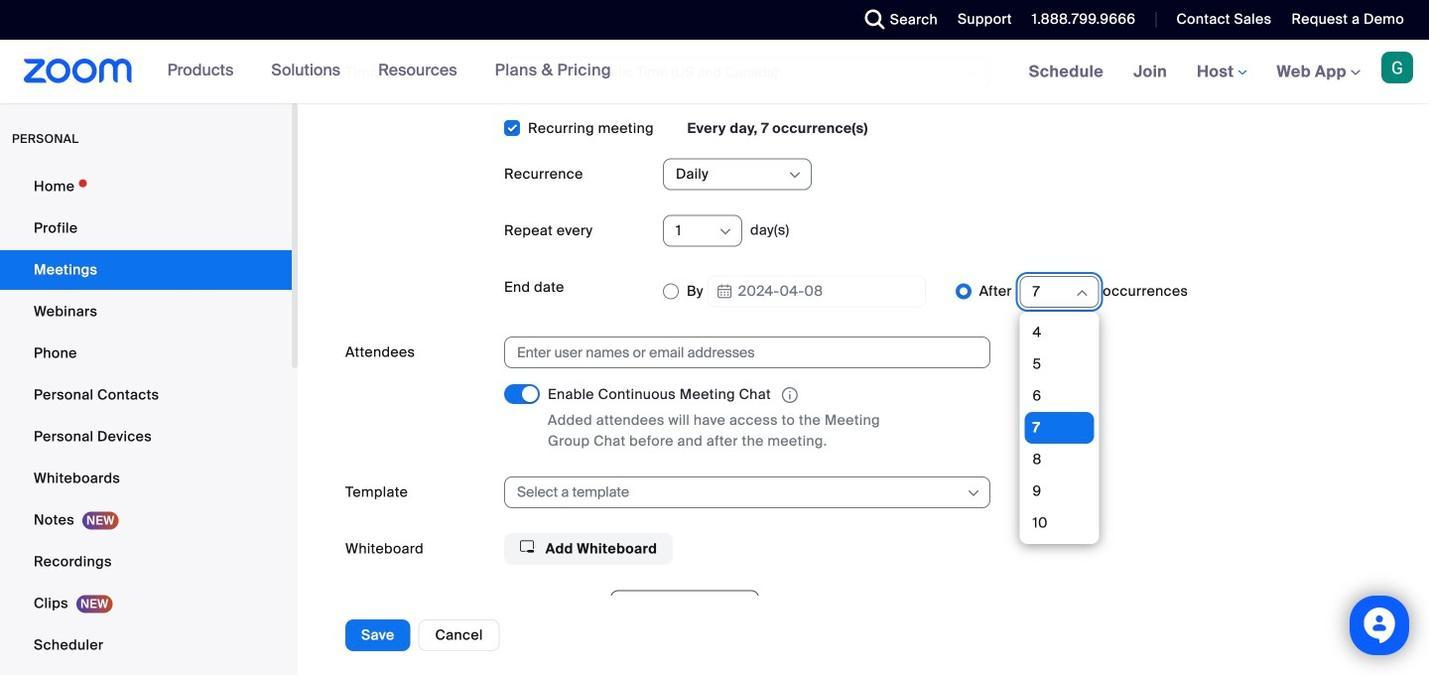 Task type: describe. For each thing, give the bounding box(es) containing it.
0 vertical spatial show options image
[[787, 167, 803, 183]]

zoom logo image
[[24, 59, 133, 83]]

add whiteboard image
[[520, 540, 534, 554]]



Task type: vqa. For each thing, say whether or not it's contained in the screenshot.
'Persistent Chat, Enter Email Address,Enter User Names Or Email Addresses' text field
yes



Task type: locate. For each thing, give the bounding box(es) containing it.
list box
[[1025, 222, 1095, 675]]

0 horizontal spatial show options image
[[718, 224, 734, 240]]

meetings navigation
[[1014, 40, 1430, 105]]

group
[[504, 590, 1382, 675]]

personal menu menu
[[0, 167, 292, 675]]

Date Picker text field
[[708, 276, 926, 307]]

profile picture image
[[1382, 52, 1414, 83]]

show options image
[[787, 167, 803, 183], [718, 224, 734, 240]]

1 horizontal spatial show options image
[[787, 167, 803, 183]]

option group
[[663, 222, 1382, 675]]

Persistent Chat, enter email address,Enter user names or email addresses text field
[[517, 338, 960, 368]]

application
[[548, 384, 925, 406]]

product information navigation
[[153, 40, 626, 103]]

learn more about enable continuous meeting chat image
[[776, 386, 804, 404]]

select meeting template text field
[[517, 478, 965, 508]]

banner
[[0, 40, 1430, 105]]

1 vertical spatial show options image
[[718, 224, 734, 240]]



